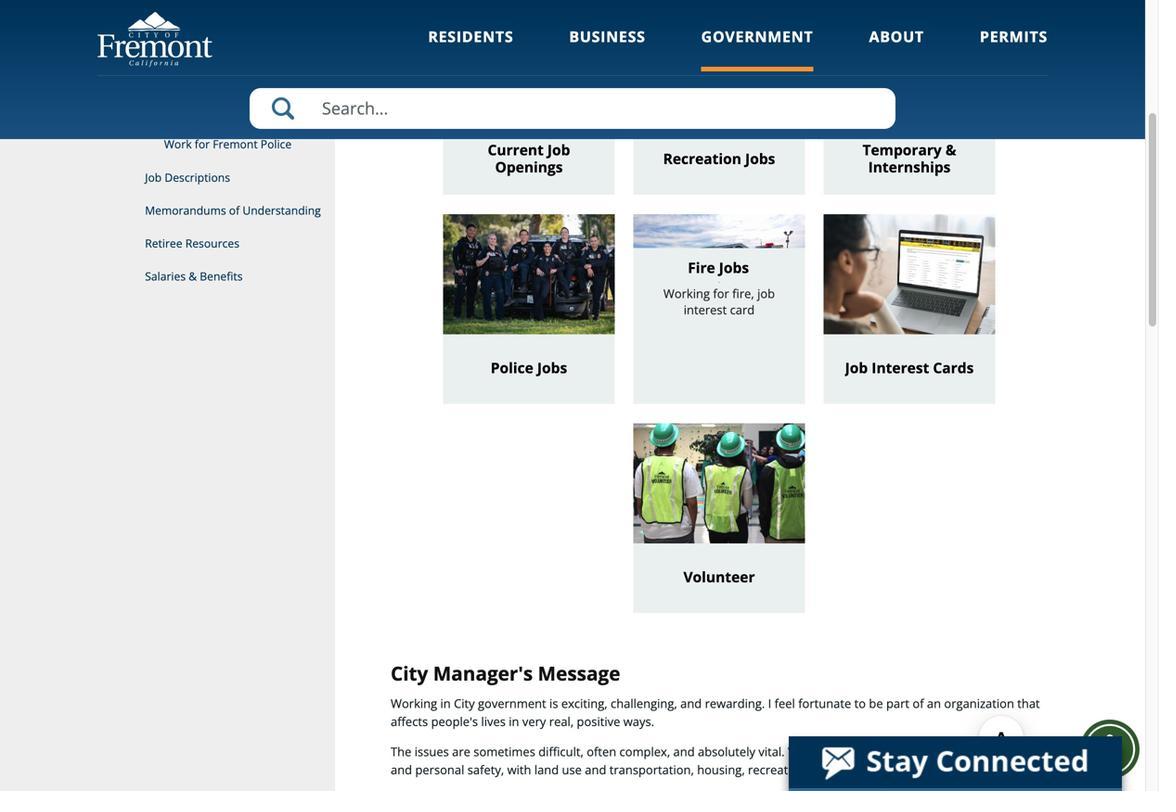 Task type: locate. For each thing, give the bounding box(es) containing it.
and down often
[[585, 762, 606, 779]]

2 vertical spatial job
[[845, 358, 868, 378]]

in down manager's
[[440, 696, 451, 712]]

work for fremont police
[[164, 137, 292, 152]]

0 horizontal spatial of
[[229, 203, 240, 218]]

recreation jobs
[[663, 149, 775, 168]]

people's up are
[[431, 714, 478, 730]]

city
[[391, 661, 428, 687], [454, 696, 475, 712]]

we
[[788, 744, 806, 761]]

social
[[837, 762, 868, 779]]

0 horizontal spatial people's
[[431, 714, 478, 730]]

job
[[757, 278, 775, 295]]

resources
[[185, 236, 239, 251]]

0 vertical spatial for
[[195, 137, 210, 152]]

1 horizontal spatial for
[[713, 278, 729, 295]]

fire jobs working for fire, job interest card
[[663, 250, 775, 311]]

card
[[730, 294, 755, 311]]

internships
[[868, 158, 951, 177]]

1 horizontal spatial working
[[663, 278, 710, 295]]

real,
[[549, 714, 574, 730]]

for
[[195, 137, 210, 152], [713, 278, 729, 295]]

for inside work for fremont police link
[[195, 137, 210, 152]]

1 vertical spatial of
[[913, 696, 924, 712]]

city up affects
[[391, 661, 428, 687]]

police
[[261, 137, 292, 152], [491, 358, 534, 378]]

personal
[[415, 762, 464, 779]]

the issues are sometimes difficult, often complex, and absolutely vital. we deal with people's economic well-being and personal safety, with land use and transportation, housing, recreation, and social services.
[[391, 744, 1028, 779]]

0 horizontal spatial &
[[189, 269, 197, 284]]

of down job descriptions "link"
[[229, 203, 240, 218]]

in
[[440, 696, 451, 712], [509, 714, 519, 730]]

0 horizontal spatial police
[[261, 137, 292, 152]]

volunteer link
[[633, 424, 806, 614]]

for right the work
[[195, 137, 210, 152]]

job left descriptions at left
[[145, 170, 162, 185]]

0 vertical spatial &
[[946, 140, 956, 160]]

working inside fire jobs working for fire, job interest card
[[663, 278, 710, 295]]

& right the temporary
[[946, 140, 956, 160]]

and inside the city manager's message working in city government is exciting, challenging, and rewarding. i feel fortunate to be part of an organization that affects people's lives in very real, positive ways.
[[680, 696, 702, 712]]

1 vertical spatial with
[[507, 762, 531, 779]]

jobs for police
[[537, 358, 567, 378]]

stay connected image
[[789, 737, 1120, 789]]

of left an
[[913, 696, 924, 712]]

2 horizontal spatial job
[[845, 358, 868, 378]]

with
[[836, 744, 860, 761], [507, 762, 531, 779]]

job right current
[[547, 140, 570, 160]]

and left rewarding.
[[680, 696, 702, 712]]

0 vertical spatial jobs
[[745, 149, 775, 168]]

1 horizontal spatial &
[[946, 140, 956, 160]]

residents link
[[428, 26, 514, 72]]

0 horizontal spatial for
[[195, 137, 210, 152]]

positive
[[577, 714, 620, 730]]

are
[[452, 744, 470, 761]]

interest
[[684, 294, 727, 311]]

and down deal
[[812, 762, 833, 779]]

city down manager's
[[454, 696, 475, 712]]

of inside the city manager's message working in city government is exciting, challenging, and rewarding. i feel fortunate to be part of an organization that affects people's lives in very real, positive ways.
[[913, 696, 924, 712]]

deal
[[809, 744, 833, 761]]

fire
[[688, 250, 715, 270]]

0 horizontal spatial working
[[391, 696, 437, 712]]

1 horizontal spatial with
[[836, 744, 860, 761]]

recreation,
[[748, 762, 809, 779]]

working down fire
[[663, 278, 710, 295]]

affects
[[391, 714, 428, 730]]

often
[[587, 744, 616, 761]]

exciting,
[[561, 696, 608, 712]]

manager's
[[433, 661, 533, 687]]

0 vertical spatial people's
[[431, 714, 478, 730]]

salaries & benefits link
[[97, 260, 335, 293]]

1 vertical spatial people's
[[863, 744, 910, 761]]

working up affects
[[391, 696, 437, 712]]

1 horizontal spatial in
[[509, 714, 519, 730]]

1 vertical spatial for
[[713, 278, 729, 295]]

people's
[[431, 714, 478, 730], [863, 744, 910, 761]]

is
[[549, 696, 558, 712]]

with up social
[[836, 744, 860, 761]]

benefits
[[200, 269, 243, 284]]

0 vertical spatial with
[[836, 744, 860, 761]]

1 vertical spatial job
[[145, 170, 162, 185]]

0 horizontal spatial job
[[145, 170, 162, 185]]

job left interest
[[845, 358, 868, 378]]

jobs for recreation
[[745, 149, 775, 168]]

working inside the city manager's message working in city government is exciting, challenging, and rewarding. i feel fortunate to be part of an organization that affects people's lives in very real, positive ways.
[[391, 696, 437, 712]]

rewarding.
[[705, 696, 765, 712]]

jobs inside fire jobs working for fire, job interest card
[[719, 250, 749, 270]]

0 horizontal spatial in
[[440, 696, 451, 712]]

people's inside the issues are sometimes difficult, often complex, and absolutely vital. we deal with people's economic well-being and personal safety, with land use and transportation, housing, recreation, and social services.
[[863, 744, 910, 761]]

job
[[547, 140, 570, 160], [145, 170, 162, 185], [845, 358, 868, 378]]

jobs
[[745, 149, 775, 168], [719, 250, 749, 270], [537, 358, 567, 378]]

people's up services.
[[863, 744, 910, 761]]

1 horizontal spatial of
[[913, 696, 924, 712]]

1 vertical spatial &
[[189, 269, 197, 284]]

for left fire,
[[713, 278, 729, 295]]

and
[[680, 696, 702, 712], [673, 744, 695, 761], [391, 762, 412, 779], [585, 762, 606, 779], [812, 762, 833, 779]]

0 vertical spatial police
[[261, 137, 292, 152]]

salaries
[[145, 269, 186, 284]]

with down sometimes
[[507, 762, 531, 779]]

0 vertical spatial working
[[663, 278, 710, 295]]

safety,
[[468, 762, 504, 779]]

temporary
[[863, 140, 942, 160]]

working
[[663, 278, 710, 295], [391, 696, 437, 712]]

1 vertical spatial city
[[454, 696, 475, 712]]

2 vertical spatial jobs
[[537, 358, 567, 378]]

1 horizontal spatial people's
[[863, 744, 910, 761]]

temporary & internships
[[863, 140, 956, 177]]

1 vertical spatial working
[[391, 696, 437, 712]]

of
[[229, 203, 240, 218], [913, 696, 924, 712]]

people's inside the city manager's message working in city government is exciting, challenging, and rewarding. i feel fortunate to be part of an organization that affects people's lives in very real, positive ways.
[[431, 714, 478, 730]]

feel
[[775, 696, 795, 712]]

& right 'salaries'
[[189, 269, 197, 284]]

openings
[[495, 158, 563, 177]]

1 horizontal spatial job
[[547, 140, 570, 160]]

transportation,
[[610, 762, 694, 779]]

permits link
[[980, 26, 1048, 72]]

0 horizontal spatial city
[[391, 661, 428, 687]]

job inside "link"
[[145, 170, 162, 185]]

1 vertical spatial in
[[509, 714, 519, 730]]

use
[[562, 762, 582, 779]]

complex,
[[620, 744, 670, 761]]

1 horizontal spatial police
[[491, 358, 534, 378]]

retiree resources
[[145, 236, 239, 251]]

job interest cards
[[845, 358, 974, 378]]

housing,
[[697, 762, 745, 779]]

& inside the temporary & internships
[[946, 140, 956, 160]]

0 vertical spatial job
[[547, 140, 570, 160]]

police jobs
[[491, 358, 567, 378]]

government
[[478, 696, 546, 712]]

to
[[854, 696, 866, 712]]

1 vertical spatial jobs
[[719, 250, 749, 270]]

in down the government
[[509, 714, 519, 730]]

police officers posing in front of a car image
[[443, 215, 645, 336]]



Task type: describe. For each thing, give the bounding box(es) containing it.
memorandums of understanding link
[[97, 194, 335, 227]]

ways.
[[623, 714, 654, 730]]

job for job descriptions
[[145, 170, 162, 185]]

residents
[[428, 26, 514, 46]]

current
[[488, 140, 544, 160]]

& for benefits
[[189, 269, 197, 284]]

0 vertical spatial in
[[440, 696, 451, 712]]

recreation
[[663, 149, 742, 168]]

vital.
[[759, 744, 785, 761]]

1 vertical spatial police
[[491, 358, 534, 378]]

absolutely
[[698, 744, 755, 761]]

organization
[[944, 696, 1014, 712]]

business
[[569, 26, 646, 46]]

0 horizontal spatial with
[[507, 762, 531, 779]]

city manager's message working in city government is exciting, challenging, and rewarding. i feel fortunate to be part of an organization that affects people's lives in very real, positive ways.
[[391, 661, 1040, 730]]

Search text field
[[250, 88, 896, 129]]

work
[[164, 137, 192, 152]]

about link
[[869, 26, 924, 72]]

difficult,
[[539, 744, 584, 761]]

descriptions
[[165, 170, 230, 185]]

temporary & internships link
[[824, 5, 995, 195]]

job descriptions link
[[97, 161, 335, 194]]

permits
[[980, 26, 1048, 46]]

and down the
[[391, 762, 412, 779]]

fire,
[[732, 278, 754, 295]]

job descriptions
[[145, 170, 230, 185]]

salaries & benefits
[[145, 269, 243, 284]]

interest
[[872, 358, 929, 378]]

work for fremont police link
[[97, 128, 335, 161]]

government
[[701, 26, 813, 46]]

volunteer
[[684, 567, 755, 587]]

message
[[538, 661, 620, 687]]

being
[[996, 744, 1028, 761]]

0 vertical spatial of
[[229, 203, 240, 218]]

and up transportation,
[[673, 744, 695, 761]]

jobs for fire
[[719, 250, 749, 270]]

fremont
[[213, 137, 258, 152]]

a fire truck with firefighters in front image
[[633, 215, 809, 336]]

memorandums
[[145, 203, 226, 218]]

that
[[1017, 696, 1040, 712]]

part
[[886, 696, 910, 712]]

cards
[[933, 358, 974, 378]]

job for job interest cards
[[845, 358, 868, 378]]

1 horizontal spatial city
[[454, 696, 475, 712]]

job inside current job openings
[[547, 140, 570, 160]]

i
[[768, 696, 772, 712]]

volunteers with city of fremont vests image
[[633, 424, 806, 545]]

police jobs link
[[443, 215, 645, 404]]

job interest cards link
[[824, 215, 1005, 404]]

person at computer looking at job categories image
[[824, 215, 1005, 336]]

understanding
[[243, 203, 321, 218]]

business link
[[569, 26, 646, 72]]

retiree resources link
[[97, 227, 335, 260]]

government link
[[701, 26, 813, 72]]

challenging,
[[611, 696, 677, 712]]

land
[[534, 762, 559, 779]]

issues
[[415, 744, 449, 761]]

& for internships
[[946, 140, 956, 160]]

services.
[[871, 762, 919, 779]]

memorandums of understanding
[[145, 203, 321, 218]]

retiree
[[145, 236, 182, 251]]

lives
[[481, 714, 506, 730]]

current job openings link
[[443, 5, 615, 195]]

about
[[869, 26, 924, 46]]

for inside fire jobs working for fire, job interest card
[[713, 278, 729, 295]]

recreation jobs link
[[633, 5, 805, 195]]

be
[[869, 696, 883, 712]]

well-
[[970, 744, 996, 761]]

sometimes
[[474, 744, 535, 761]]

an
[[927, 696, 941, 712]]

current job openings
[[488, 140, 570, 177]]

0 vertical spatial city
[[391, 661, 428, 687]]

the
[[391, 744, 412, 761]]

very
[[522, 714, 546, 730]]

economic
[[913, 744, 967, 761]]

fortunate
[[798, 696, 851, 712]]



Task type: vqa. For each thing, say whether or not it's contained in the screenshot.
the 'Benefits'
yes



